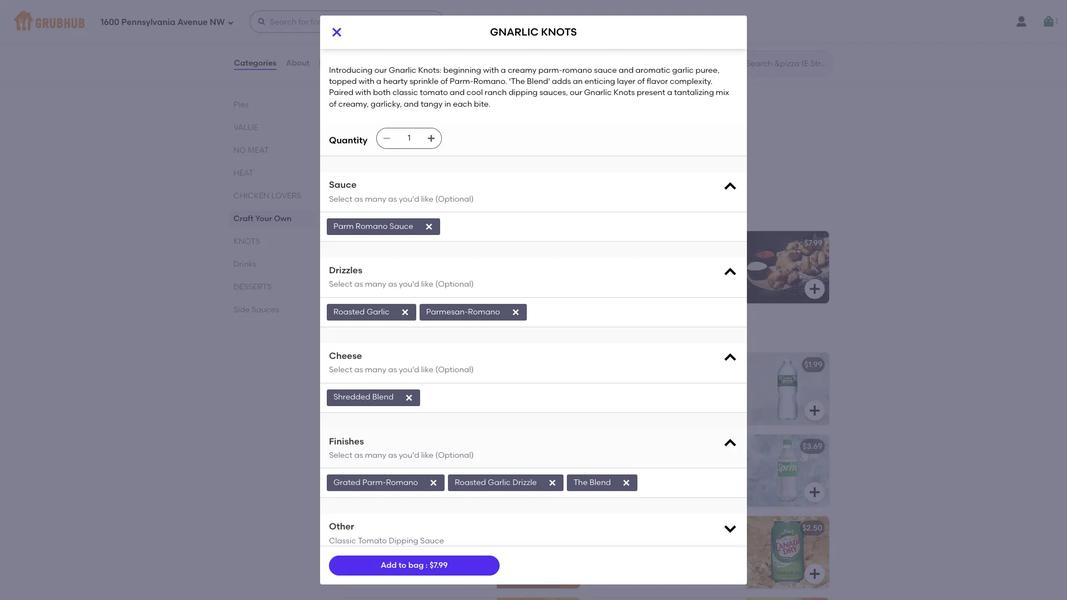 Task type: describe. For each thing, give the bounding box(es) containing it.
craft your own tab
[[234, 213, 311, 225]]

introducing our gnarlic knots: beginning with a creamy parm-romano sauce and aromatic garlic puree, topped with a hearty sprinkle of parm-romano. 'the blend' adds an enticing layer of flavor complexity. paired with both classic tomato and cool ranch dipping sauces, our gnarlic knots present a tantalizing mix of creamy, garlicky, and tangy in each bite.
[[329, 66, 732, 109]]

both
[[373, 88, 391, 98]]

0 horizontal spatial $7.99
[[430, 561, 448, 570]]

tangy
[[421, 99, 443, 109]]

value tab
[[234, 122, 311, 133]]

avenue
[[178, 17, 208, 27]]

cool
[[467, 88, 483, 98]]

bottled for bottled coke
[[347, 442, 383, 452]]

bottled spring water image
[[746, 353, 830, 425]]

main navigation navigation
[[0, 0, 1068, 43]]

in
[[445, 99, 451, 109]]

categories
[[234, 58, 277, 68]]

:
[[426, 561, 428, 570]]

you'd for finishes
[[399, 451, 420, 461]]

you'd for sauce
[[399, 194, 420, 204]]

about button
[[286, 43, 310, 83]]

chicken
[[234, 191, 270, 201]]

own for by
[[399, 133, 419, 143]]

puree,
[[696, 66, 720, 75]]

drizzle
[[513, 478, 537, 488]]

$7.99 for vegan knots
[[556, 239, 574, 248]]

many for drizzles
[[365, 280, 387, 289]]

pizza
[[422, 117, 445, 127]]

ranch
[[485, 88, 507, 98]]

or
[[409, 144, 420, 154]]

2 horizontal spatial of
[[638, 77, 645, 86]]

2 vertical spatial romano
[[386, 478, 418, 488]]

flavor
[[647, 77, 668, 86]]

1 horizontal spatial of
[[441, 77, 448, 86]]

vegan
[[347, 239, 375, 248]]

creamy
[[508, 66, 537, 75]]

pies tab
[[234, 99, 311, 111]]

sauce inside other classic tomato dipping sauce
[[420, 537, 444, 546]]

each
[[453, 99, 472, 109]]

craft for craft your own pizza
[[347, 117, 374, 127]]

(optional) for cheese
[[436, 366, 474, 375]]

craft your own pizza
[[347, 117, 445, 127]]

$13.99 +
[[548, 117, 576, 127]]

chicken lovers
[[234, 191, 301, 201]]

bottled fanta orange button
[[340, 517, 581, 589]]

tomato
[[358, 537, 387, 546]]

1 vertical spatial drinks
[[338, 327, 375, 341]]

1l
[[404, 360, 411, 370]]

to
[[377, 144, 388, 154]]

heat
[[234, 169, 254, 178]]

many for sauce
[[365, 194, 387, 204]]

0 vertical spatial gnarlic
[[389, 66, 417, 75]]

select for finishes
[[329, 451, 353, 461]]

toppings
[[347, 156, 387, 165]]

reviews
[[319, 58, 350, 68]]

parm romano sauce
[[334, 222, 414, 231]]

own for pizza
[[400, 117, 420, 127]]

your for pizza
[[375, 117, 398, 127]]

shredded blend
[[334, 393, 394, 402]]

+
[[571, 117, 576, 127]]

sauces
[[252, 305, 279, 315]]

blend for the blend
[[590, 478, 611, 488]]

craft for craft your own by clicking below to add or remove toppings
[[347, 133, 373, 143]]

dipping
[[389, 537, 419, 546]]

creamy,
[[339, 99, 369, 109]]

garlic for roasted garlic
[[367, 307, 390, 317]]

parmesan-romano
[[426, 307, 500, 317]]

parm-
[[539, 66, 563, 75]]

0 vertical spatial your
[[372, 84, 398, 98]]

1600 pennsylvania avenue nw
[[101, 17, 225, 27]]

many for finishes
[[365, 451, 387, 461]]

2 vertical spatial with
[[356, 88, 371, 98]]

roasted for roasted garlic drizzle
[[455, 478, 486, 488]]

finishes select as many as you'd like (optional)
[[329, 436, 474, 461]]

2 horizontal spatial a
[[668, 88, 673, 98]]

chicken lovers tab
[[234, 190, 311, 202]]

knots:
[[419, 66, 442, 75]]

tantalizing
[[675, 88, 714, 98]]

bottled for bottled fanta orange
[[347, 524, 383, 533]]

0 horizontal spatial a
[[377, 77, 382, 86]]

sprinkle
[[410, 77, 439, 86]]

$13.99
[[548, 117, 571, 127]]

$2.50
[[803, 524, 823, 533]]

classic
[[393, 88, 418, 98]]

Input item quantity number field
[[397, 128, 422, 149]]

roasted for roasted garlic
[[334, 307, 365, 317]]

the
[[574, 478, 588, 488]]

nw
[[210, 17, 225, 27]]

below
[[347, 144, 375, 154]]

to
[[399, 561, 407, 570]]

(optional) for finishes
[[436, 451, 474, 461]]

you'd for drizzles
[[399, 280, 420, 289]]

bottled coke image
[[497, 435, 581, 507]]

paired
[[329, 88, 354, 98]]

sauces,
[[540, 88, 568, 98]]

heat tab
[[234, 167, 311, 179]]

classic
[[329, 537, 356, 546]]

0 vertical spatial with
[[483, 66, 499, 75]]

gnarlic knots image
[[746, 231, 830, 304]]

select for sauce
[[329, 194, 353, 204]]

craft your own inside tab
[[234, 214, 292, 224]]

your for by
[[375, 133, 397, 143]]

smartwater
[[347, 360, 402, 370]]

garlicky,
[[371, 99, 402, 109]]

like for finishes
[[421, 451, 434, 461]]

bag
[[409, 561, 424, 570]]

0 horizontal spatial and
[[404, 99, 419, 109]]

knots
[[614, 88, 635, 98]]

romano
[[563, 66, 593, 75]]

drizzles
[[329, 265, 363, 276]]

cbr image
[[746, 0, 830, 61]]

1 horizontal spatial craft
[[338, 84, 369, 98]]

grated parm-romano
[[334, 478, 418, 488]]

knots inside tab
[[234, 237, 260, 246]]

1 vertical spatial and
[[450, 88, 465, 98]]

dipping
[[509, 88, 538, 98]]

lovers
[[272, 191, 301, 201]]

1
[[1056, 17, 1059, 26]]

hearty
[[384, 77, 408, 86]]

1 horizontal spatial gnarlic
[[596, 239, 633, 248]]

about
[[286, 58, 310, 68]]

(optional) for sauce
[[436, 194, 474, 204]]

1 vertical spatial parm-
[[363, 478, 386, 488]]

bottled fanta orange
[[347, 524, 448, 533]]

by
[[421, 133, 431, 143]]

sauce
[[594, 66, 617, 75]]

drizzles select as many as you'd like (optional)
[[329, 265, 474, 289]]

desserts
[[234, 283, 272, 292]]

ginger berry lemonade soda image
[[746, 598, 830, 601]]

0 vertical spatial craft your own
[[338, 84, 427, 98]]

1 vertical spatial gnarlic
[[584, 88, 612, 98]]

an
[[573, 77, 583, 86]]

layer
[[617, 77, 636, 86]]

meat
[[248, 146, 269, 155]]

coke
[[385, 442, 407, 452]]



Task type: locate. For each thing, give the bounding box(es) containing it.
like for drizzles
[[421, 280, 434, 289]]

2 vertical spatial sauce
[[420, 537, 444, 546]]

bottled inside "button"
[[347, 524, 383, 533]]

orange
[[413, 524, 448, 533]]

1 horizontal spatial drinks
[[338, 327, 375, 341]]

of up tomato
[[441, 77, 448, 86]]

select down cheese
[[329, 366, 353, 375]]

your up garlicky,
[[372, 84, 398, 98]]

blend for shredded blend
[[372, 393, 394, 402]]

you'd inside "finishes select as many as you'd like (optional)"
[[399, 451, 420, 461]]

1 vertical spatial romano
[[468, 307, 500, 317]]

enticing
[[585, 77, 616, 86]]

1 vertical spatial your
[[375, 133, 397, 143]]

you'd inside drizzles select as many as you'd like (optional)
[[399, 280, 420, 289]]

many up the roasted garlic
[[365, 280, 387, 289]]

with up the romano.
[[483, 66, 499, 75]]

add to bag : $7.99
[[381, 561, 448, 570]]

other classic tomato dipping sauce
[[329, 522, 444, 546]]

like up parmesan-
[[421, 280, 434, 289]]

0 vertical spatial and
[[619, 66, 634, 75]]

mix
[[716, 88, 730, 98]]

select up parm
[[329, 194, 353, 204]]

0 horizontal spatial gnarlic knots
[[490, 26, 577, 39]]

select down drizzles
[[329, 280, 353, 289]]

gnarlic down enticing
[[584, 88, 612, 98]]

1 vertical spatial our
[[570, 88, 583, 98]]

bite.
[[474, 99, 491, 109]]

desserts tab
[[234, 281, 311, 293]]

our up hearty
[[375, 66, 387, 75]]

parmesan-
[[426, 307, 468, 317]]

sauce down orange
[[420, 537, 444, 546]]

many inside 'cheese select as many as you'd like (optional)'
[[365, 366, 387, 375]]

romano.
[[474, 77, 508, 86]]

craft your own down chicken lovers at the top of the page
[[234, 214, 292, 224]]

(optional) up parmesan-
[[436, 280, 474, 289]]

quantity
[[329, 135, 368, 145]]

parm- right grated
[[363, 478, 386, 488]]

1 horizontal spatial and
[[450, 88, 465, 98]]

with
[[483, 66, 499, 75], [359, 77, 375, 86], [356, 88, 371, 98]]

svg image inside 1 button
[[1043, 15, 1056, 28]]

3 many from the top
[[365, 366, 387, 375]]

0 vertical spatial roasted
[[334, 307, 365, 317]]

1 select from the top
[[329, 194, 353, 204]]

1 vertical spatial own
[[274, 214, 292, 224]]

1 you'd from the top
[[399, 194, 420, 204]]

svg image
[[330, 26, 344, 39], [559, 161, 573, 175], [723, 179, 739, 195], [425, 222, 434, 231], [809, 283, 822, 296], [401, 308, 410, 317], [723, 350, 739, 366], [405, 393, 414, 402], [559, 404, 573, 418], [809, 404, 822, 418], [429, 479, 438, 488], [809, 486, 822, 499], [723, 521, 739, 537]]

a down 'flavor'
[[668, 88, 673, 98]]

1 vertical spatial gnarlic
[[596, 239, 633, 248]]

our
[[375, 66, 387, 75], [570, 88, 583, 98]]

craft inside "craft your own by clicking below to add or remove toppings"
[[347, 133, 373, 143]]

1 vertical spatial a
[[377, 77, 382, 86]]

select
[[329, 194, 353, 204], [329, 280, 353, 289], [329, 366, 353, 375], [329, 451, 353, 461]]

0 vertical spatial parm-
[[450, 77, 474, 86]]

1 many from the top
[[365, 194, 387, 204]]

0 horizontal spatial drinks
[[234, 260, 257, 269]]

blend right shredded
[[372, 393, 394, 402]]

select for cheese
[[329, 366, 353, 375]]

pennsylvania
[[121, 17, 176, 27]]

$7.99 for gnarlic knots
[[805, 239, 823, 248]]

many inside drizzles select as many as you'd like (optional)
[[365, 280, 387, 289]]

0 horizontal spatial craft your own
[[234, 214, 292, 224]]

1 vertical spatial roasted
[[455, 478, 486, 488]]

(optional) inside drizzles select as many as you'd like (optional)
[[436, 280, 474, 289]]

roasted left drizzle
[[455, 478, 486, 488]]

2 (optional) from the top
[[436, 280, 474, 289]]

and up each
[[450, 88, 465, 98]]

$2.50 button
[[589, 517, 830, 589]]

1 vertical spatial craft your own
[[234, 214, 292, 224]]

like right coke at the bottom of page
[[421, 451, 434, 461]]

your up to
[[375, 133, 397, 143]]

a up the romano.
[[501, 66, 506, 75]]

and
[[619, 66, 634, 75], [450, 88, 465, 98], [404, 99, 419, 109]]

parm- down the "beginning"
[[450, 77, 474, 86]]

2 horizontal spatial sauce
[[420, 537, 444, 546]]

vegan knots image
[[497, 231, 581, 304]]

own inside "craft your own by clicking below to add or remove toppings"
[[399, 133, 419, 143]]

own inside tab
[[274, 214, 292, 224]]

your down chicken lovers at the top of the page
[[255, 214, 272, 224]]

like inside 'cheese select as many as you'd like (optional)'
[[421, 366, 434, 375]]

side sauces tab
[[234, 304, 311, 316]]

like
[[421, 194, 434, 204], [421, 280, 434, 289], [421, 366, 434, 375], [421, 451, 434, 461]]

like down 'remove'
[[421, 194, 434, 204]]

drinks up desserts
[[234, 260, 257, 269]]

0 horizontal spatial sauce
[[329, 180, 357, 190]]

ginger ale image
[[746, 517, 830, 589]]

beginning
[[444, 66, 482, 75]]

4 like from the top
[[421, 451, 434, 461]]

1 vertical spatial gnarlic knots
[[596, 239, 662, 248]]

the blend
[[574, 478, 611, 488]]

craft up "creamy,"
[[338, 84, 369, 98]]

1 horizontal spatial craft your own
[[338, 84, 427, 98]]

other
[[329, 522, 354, 532]]

1 horizontal spatial your
[[372, 84, 398, 98]]

0 horizontal spatial of
[[329, 99, 337, 109]]

cheese select as many as you'd like (optional)
[[329, 351, 474, 375]]

select inside 'cheese select as many as you'd like (optional)'
[[329, 366, 353, 375]]

craft down "creamy,"
[[347, 117, 374, 127]]

no meat tab
[[234, 145, 311, 156]]

1 vertical spatial own
[[399, 133, 419, 143]]

clicking
[[432, 133, 471, 143]]

1 horizontal spatial gnarlic
[[584, 88, 612, 98]]

sauce inside the sauce select as many as you'd like (optional)
[[329, 180, 357, 190]]

select inside "finishes select as many as you'd like (optional)"
[[329, 451, 353, 461]]

svg image
[[1043, 15, 1056, 28], [257, 17, 266, 26], [227, 19, 234, 26], [559, 40, 573, 53], [809, 40, 822, 53], [383, 134, 392, 143], [427, 134, 436, 143], [723, 265, 739, 280], [511, 308, 520, 317], [723, 436, 739, 451], [548, 479, 557, 488], [622, 479, 631, 488], [559, 486, 573, 499], [809, 568, 822, 581]]

1 horizontal spatial gnarlic knots
[[596, 239, 662, 248]]

1 vertical spatial with
[[359, 77, 375, 86]]

(optional) for drizzles
[[436, 280, 474, 289]]

a
[[501, 66, 506, 75], [377, 77, 382, 86], [668, 88, 673, 98]]

craft your own pizza image
[[497, 110, 581, 182]]

2 vertical spatial and
[[404, 99, 419, 109]]

value
[[234, 123, 258, 132]]

1 button
[[1043, 12, 1059, 32]]

$1.99
[[805, 360, 823, 370]]

1 (optional) from the top
[[436, 194, 474, 204]]

dirty bird image
[[497, 0, 581, 61]]

Search &pizza (E Street) search field
[[745, 58, 830, 69]]

0 horizontal spatial craft
[[234, 214, 254, 224]]

like for cheese
[[421, 366, 434, 375]]

drinks inside tab
[[234, 260, 257, 269]]

select inside the sauce select as many as you'd like (optional)
[[329, 194, 353, 204]]

2 vertical spatial a
[[668, 88, 673, 98]]

as
[[355, 194, 363, 204], [388, 194, 397, 204], [355, 280, 363, 289], [388, 280, 397, 289], [355, 366, 363, 375], [388, 366, 397, 375], [355, 451, 363, 461], [388, 451, 397, 461]]

drinks tab
[[234, 259, 311, 270]]

1 vertical spatial craft
[[234, 214, 254, 224]]

2 craft from the top
[[347, 133, 373, 143]]

side
[[234, 305, 250, 315]]

search icon image
[[729, 57, 742, 70]]

1 horizontal spatial sauce
[[390, 222, 414, 231]]

roasted garlic drizzle
[[455, 478, 537, 488]]

drinks down the roasted garlic
[[338, 327, 375, 341]]

(optional) inside the sauce select as many as you'd like (optional)
[[436, 194, 474, 204]]

1 horizontal spatial roasted
[[455, 478, 486, 488]]

0 vertical spatial a
[[501, 66, 506, 75]]

1 vertical spatial garlic
[[488, 478, 511, 488]]

select inside drizzles select as many as you'd like (optional)
[[329, 280, 353, 289]]

0 horizontal spatial own
[[274, 214, 292, 224]]

sauce up vegan knots
[[390, 222, 414, 231]]

garlic left drizzle
[[488, 478, 511, 488]]

parm- inside introducing our gnarlic knots: beginning with a creamy parm-romano sauce and aromatic garlic puree, topped with a hearty sprinkle of parm-romano. 'the blend' adds an enticing layer of flavor complexity. paired with both classic tomato and cool ranch dipping sauces, our gnarlic knots present a tantalizing mix of creamy, garlicky, and tangy in each bite.
[[450, 77, 474, 86]]

(optional) inside 'cheese select as many as you'd like (optional)'
[[436, 366, 474, 375]]

1 horizontal spatial $7.99
[[556, 239, 574, 248]]

3 like from the top
[[421, 366, 434, 375]]

craft inside tab
[[234, 214, 254, 224]]

0 vertical spatial our
[[375, 66, 387, 75]]

3 (optional) from the top
[[436, 366, 474, 375]]

bottled left coke at the bottom of page
[[347, 442, 383, 452]]

gnarlic knots
[[490, 26, 577, 39], [596, 239, 662, 248]]

bottled
[[347, 442, 383, 452], [347, 524, 383, 533]]

many inside the sauce select as many as you'd like (optional)
[[365, 194, 387, 204]]

1 craft from the top
[[347, 117, 374, 127]]

blend right the
[[590, 478, 611, 488]]

1 vertical spatial your
[[255, 214, 272, 224]]

1 horizontal spatial blend
[[590, 478, 611, 488]]

you'd inside 'cheese select as many as you'd like (optional)'
[[399, 366, 420, 375]]

own up 'or' on the top left
[[399, 133, 419, 143]]

0 vertical spatial blend
[[372, 393, 394, 402]]

romano for parmesan-
[[468, 307, 500, 317]]

1 horizontal spatial a
[[501, 66, 506, 75]]

0 vertical spatial drinks
[[234, 260, 257, 269]]

your down garlicky,
[[375, 117, 398, 127]]

roasted down drizzles
[[334, 307, 365, 317]]

own
[[401, 84, 427, 98], [274, 214, 292, 224]]

1 vertical spatial craft
[[347, 133, 373, 143]]

2 like from the top
[[421, 280, 434, 289]]

gnarlic
[[490, 26, 539, 39], [596, 239, 633, 248]]

like inside "finishes select as many as you'd like (optional)"
[[421, 451, 434, 461]]

0 vertical spatial sauce
[[329, 180, 357, 190]]

garlic
[[673, 66, 694, 75]]

0 vertical spatial craft
[[347, 117, 374, 127]]

no
[[234, 146, 246, 155]]

1 bottled from the top
[[347, 442, 383, 452]]

1 horizontal spatial our
[[570, 88, 583, 98]]

reviews button
[[319, 43, 351, 83]]

knots
[[541, 26, 577, 39], [338, 205, 380, 219], [234, 237, 260, 246], [377, 239, 404, 248], [635, 239, 662, 248]]

romano for parm
[[356, 222, 388, 231]]

your
[[372, 84, 398, 98], [255, 214, 272, 224]]

1 vertical spatial sauce
[[390, 222, 414, 231]]

0 vertical spatial romano
[[356, 222, 388, 231]]

select down finishes
[[329, 451, 353, 461]]

garlic for roasted garlic drizzle
[[488, 478, 511, 488]]

many inside "finishes select as many as you'd like (optional)"
[[365, 451, 387, 461]]

0 vertical spatial gnarlic knots
[[490, 26, 577, 39]]

0 vertical spatial gnarlic
[[490, 26, 539, 39]]

(optional) down 'remove'
[[436, 194, 474, 204]]

gnarlic up hearty
[[389, 66, 417, 75]]

4 select from the top
[[329, 451, 353, 461]]

4 you'd from the top
[[399, 451, 420, 461]]

1 like from the top
[[421, 194, 434, 204]]

adds
[[552, 77, 571, 86]]

(optional) up roasted garlic drizzle
[[436, 451, 474, 461]]

craft your own up garlicky,
[[338, 84, 427, 98]]

0 vertical spatial garlic
[[367, 307, 390, 317]]

finishes
[[329, 436, 364, 447]]

craft down chicken
[[234, 214, 254, 224]]

knots tab
[[234, 236, 311, 247]]

your inside tab
[[255, 214, 272, 224]]

0 horizontal spatial gnarlic
[[490, 26, 539, 39]]

0 horizontal spatial garlic
[[367, 307, 390, 317]]

smartwater 1l button
[[340, 353, 581, 425]]

cheese
[[329, 351, 362, 361]]

0 vertical spatial craft
[[338, 84, 369, 98]]

0 vertical spatial bottled
[[347, 442, 383, 452]]

own
[[400, 117, 420, 127], [399, 133, 419, 143]]

own down lovers
[[274, 214, 292, 224]]

1 horizontal spatial garlic
[[488, 478, 511, 488]]

2 you'd from the top
[[399, 280, 420, 289]]

0 vertical spatial own
[[401, 84, 427, 98]]

introducing
[[329, 66, 373, 75]]

4 many from the top
[[365, 451, 387, 461]]

romano
[[356, 222, 388, 231], [468, 307, 500, 317], [386, 478, 418, 488]]

our down an
[[570, 88, 583, 98]]

remove
[[422, 144, 455, 154]]

2 horizontal spatial and
[[619, 66, 634, 75]]

3 you'd from the top
[[399, 366, 420, 375]]

bottled up tomato
[[347, 524, 383, 533]]

2 select from the top
[[329, 280, 353, 289]]

fanta
[[385, 524, 411, 533]]

4 (optional) from the top
[[436, 451, 474, 461]]

you'd for cheese
[[399, 366, 420, 375]]

many up parm romano sauce
[[365, 194, 387, 204]]

$3.69 button
[[589, 435, 830, 507]]

0 horizontal spatial gnarlic
[[389, 66, 417, 75]]

smartwater 1l image
[[497, 353, 581, 425]]

a up both
[[377, 77, 382, 86]]

0 horizontal spatial parm-
[[363, 478, 386, 488]]

1 vertical spatial blend
[[590, 478, 611, 488]]

like right 1l
[[421, 366, 434, 375]]

0 horizontal spatial your
[[255, 214, 272, 224]]

1 horizontal spatial parm-
[[450, 77, 474, 86]]

of down paired
[[329, 99, 337, 109]]

and up the layer
[[619, 66, 634, 75]]

craft your own by clicking below to add or remove toppings
[[347, 133, 471, 165]]

craft up below
[[347, 133, 373, 143]]

(optional) inside "finishes select as many as you'd like (optional)"
[[436, 451, 474, 461]]

vegan knots
[[347, 239, 404, 248]]

'the
[[509, 77, 525, 86]]

0 horizontal spatial roasted
[[334, 307, 365, 317]]

3 select from the top
[[329, 366, 353, 375]]

your inside "craft your own by clicking below to add or remove toppings"
[[375, 133, 397, 143]]

and down "classic"
[[404, 99, 419, 109]]

add
[[381, 561, 397, 570]]

like for sauce
[[421, 194, 434, 204]]

no meat
[[234, 146, 269, 155]]

many up shredded blend
[[365, 366, 387, 375]]

with up "creamy,"
[[356, 88, 371, 98]]

pies
[[234, 100, 249, 110]]

sauce down toppings
[[329, 180, 357, 190]]

select for drizzles
[[329, 280, 353, 289]]

blend'
[[527, 77, 550, 86]]

own up input item quantity 'number field'
[[400, 117, 420, 127]]

many for cheese
[[365, 366, 387, 375]]

bottled fanta orange image
[[497, 517, 581, 589]]

0 vertical spatial your
[[375, 117, 398, 127]]

with up both
[[359, 77, 375, 86]]

of right the layer
[[638, 77, 645, 86]]

tomato
[[420, 88, 448, 98]]

0 vertical spatial own
[[400, 117, 420, 127]]

mango passion fruit image
[[497, 598, 581, 601]]

2 bottled from the top
[[347, 524, 383, 533]]

2 horizontal spatial $7.99
[[805, 239, 823, 248]]

bottled sprite image
[[746, 435, 830, 507]]

shredded
[[334, 393, 371, 402]]

$1.99 button
[[589, 353, 830, 425]]

like inside the sauce select as many as you'd like (optional)
[[421, 194, 434, 204]]

1 horizontal spatial own
[[401, 84, 427, 98]]

like inside drizzles select as many as you'd like (optional)
[[421, 280, 434, 289]]

bottled inside button
[[347, 442, 383, 452]]

categories button
[[234, 43, 277, 83]]

many up grated parm-romano
[[365, 451, 387, 461]]

1 vertical spatial bottled
[[347, 524, 383, 533]]

(optional) right 1l
[[436, 366, 474, 375]]

garlic
[[367, 307, 390, 317], [488, 478, 511, 488]]

0 horizontal spatial blend
[[372, 393, 394, 402]]

roasted garlic
[[334, 307, 390, 317]]

0 horizontal spatial our
[[375, 66, 387, 75]]

aromatic
[[636, 66, 671, 75]]

garlic down drizzles select as many as you'd like (optional)
[[367, 307, 390, 317]]

side sauces
[[234, 305, 279, 315]]

you'd inside the sauce select as many as you'd like (optional)
[[399, 194, 420, 204]]

2 many from the top
[[365, 280, 387, 289]]

own up tangy
[[401, 84, 427, 98]]



Task type: vqa. For each thing, say whether or not it's contained in the screenshot.
tomato
yes



